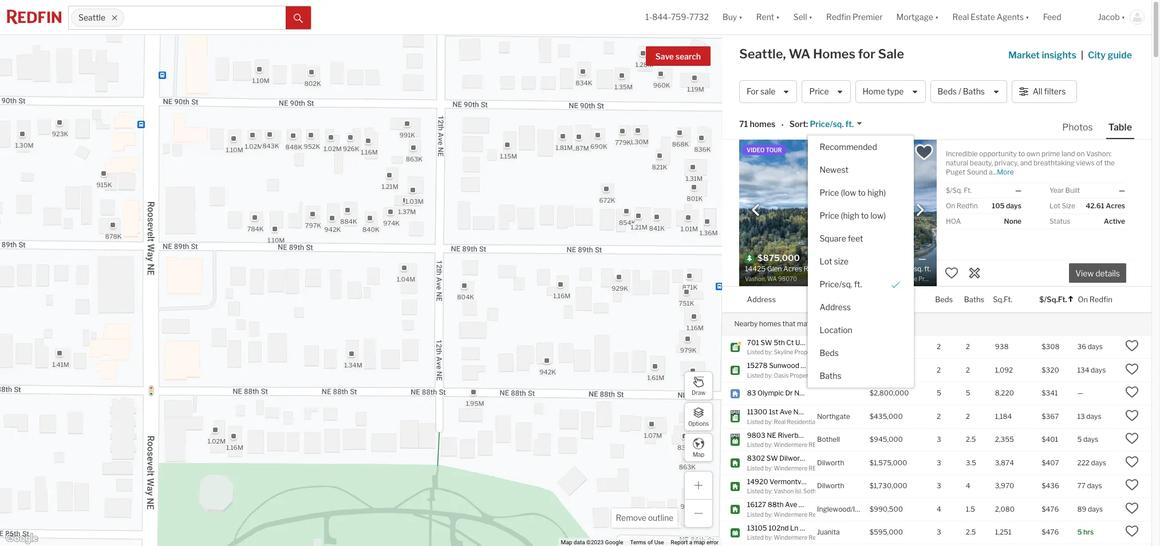 Task type: locate. For each thing, give the bounding box(es) containing it.
re down the 9803 ne riverbend dr unit a-104 link
[[809, 442, 817, 448]]

4 3 from the top
[[937, 528, 941, 537]]

all filters
[[1033, 87, 1066, 96]]

ne inside 13105 102nd ln ne #1 listed by: windermere real estate/east
[[800, 524, 810, 532]]

878k
[[105, 232, 121, 240]]

0 horizontal spatial of
[[648, 540, 653, 546]]

$/sq. ft.
[[946, 186, 972, 195]]

3 left 3.5 at right bottom
[[937, 459, 941, 467]]

favorite this home image for 36 days
[[1126, 339, 1139, 353]]

submit search image
[[294, 14, 303, 23]]

by: inside 11300 1st ave ne #212 listed by: real residential northgate
[[765, 418, 773, 425]]

2 favorite this home image from the top
[[1126, 455, 1139, 469]]

2 vertical spatial to
[[861, 211, 869, 220]]

unit left c24
[[817, 361, 830, 370]]

estate
[[971, 12, 995, 22], [822, 511, 839, 518]]

1 vertical spatial 4
[[937, 505, 941, 514]]

vashon-
[[818, 465, 840, 472]]

1 vertical spatial ft.
[[925, 264, 931, 273]]

sw right 8302
[[767, 454, 778, 463]]

0 horizontal spatial 942k
[[324, 225, 341, 233]]

listed down 16127
[[747, 511, 764, 518]]

favorite this home image
[[945, 266, 959, 280], [1126, 362, 1139, 376], [1126, 386, 1139, 399], [1126, 409, 1139, 423], [1126, 432, 1139, 446], [1126, 525, 1139, 539]]

0 horizontal spatial beds button
[[808, 342, 914, 365]]

favorite this home image right 89 days
[[1126, 502, 1139, 515]]

/
[[959, 87, 962, 96]]

estate left agents
[[971, 12, 995, 22]]

ct
[[787, 338, 794, 347]]

$308
[[1042, 343, 1060, 351]]

13105 102nd ln ne #1 listed by: windermere real estate/east
[[747, 524, 853, 541]]

1 3 from the top
[[937, 436, 941, 444]]

listed down 14920
[[747, 488, 764, 495]]

1 vertical spatial 868k
[[672, 140, 689, 148]]

1 vertical spatial $476
[[1042, 528, 1059, 537]]

sw for 8302
[[767, 454, 778, 463]]

unit inside '701 sw 5th ct unit b204 listed by: skyline properties, inc.'
[[796, 338, 809, 347]]

of
[[1096, 159, 1103, 167], [648, 540, 653, 546]]

4 listed from the top
[[747, 442, 764, 448]]

854k
[[619, 219, 636, 227]]

location up your
[[817, 295, 847, 304]]

1 by: from the top
[[765, 349, 773, 356]]

save search
[[656, 52, 701, 61]]

1 vertical spatial price
[[820, 188, 839, 197]]

▾ right agents
[[1026, 12, 1030, 22]]

location button up your
[[817, 287, 847, 313]]

—
[[1016, 186, 1022, 195], [1119, 186, 1126, 195], [919, 254, 927, 264], [1078, 389, 1084, 398]]

map for map
[[693, 451, 705, 458]]

to for own
[[1019, 149, 1025, 158]]

1.01m
[[681, 225, 698, 233]]

6 by: from the top
[[765, 488, 773, 495]]

▾ for mortgage ▾
[[935, 12, 939, 22]]

3 windermere from the top
[[774, 511, 808, 518]]

ne inside 11300 1st ave ne #212 listed by: real residential northgate
[[794, 408, 803, 416]]

real
[[953, 12, 969, 22], [774, 418, 786, 425], [809, 511, 821, 518], [809, 534, 821, 541]]

— sq. ft.
[[914, 254, 931, 273]]

redfin left "premier"
[[826, 12, 851, 22]]

by: down 102nd
[[765, 534, 773, 541]]

$476 left 5 hrs
[[1042, 528, 1059, 537]]

listed down 15278
[[747, 372, 764, 379]]

5 listed from the top
[[747, 465, 764, 472]]

re inside 14920 vermontville rd sw listed by: vashon isl. sotheby's int'l re
[[843, 488, 850, 495]]

days for 5 days
[[1084, 436, 1099, 444]]

by: inside "8302 sw dilworth rd listed by: windermere re vashon-maury isl"
[[765, 465, 773, 472]]

1 vertical spatial location
[[820, 325, 853, 335]]

map left data
[[561, 540, 572, 546]]

0 vertical spatial $476
[[1042, 505, 1059, 514]]

5 left 8,220
[[966, 389, 971, 398]]

0 vertical spatial re
[[809, 442, 817, 448]]

ft.
[[964, 186, 972, 195], [925, 264, 931, 273]]

favorite this home image right 36 days
[[1126, 339, 1139, 353]]

ft. for first "price/sq. ft." button
[[846, 119, 854, 129]]

price/sq. ft. button up recommended
[[808, 119, 863, 130]]

1.21m inside 1.21m 1.37m
[[382, 182, 398, 190]]

ave inside 11300 1st ave ne #212 listed by: real residential northgate
[[780, 408, 792, 416]]

4 ▾ from the left
[[935, 12, 939, 22]]

beds inside dialog
[[820, 348, 839, 358]]

0 vertical spatial sw
[[761, 338, 772, 347]]

2 listed from the top
[[747, 372, 764, 379]]

days right 36 at right bottom
[[1088, 343, 1103, 351]]

▾ right buy
[[739, 12, 743, 22]]

rd up sotheby's
[[812, 477, 821, 486]]

by: inside '15278 sunwood blvd unit c24 listed by: oasis properties southcenter'
[[765, 372, 773, 379]]

1 vertical spatial map
[[561, 540, 572, 546]]

2 by: from the top
[[765, 372, 773, 379]]

real inside the 16127 88th ave ne listed by: windermere real estate js
[[809, 511, 821, 518]]

location
[[817, 295, 847, 304], [820, 325, 853, 335]]

1 vertical spatial 1.21m
[[631, 223, 647, 231]]

2 3 from the top
[[937, 459, 941, 467]]

$/sq.ft.
[[1040, 295, 1067, 304]]

848k
[[285, 143, 302, 151]]

102nd
[[769, 524, 789, 532]]

ne inside the 16127 88th ave ne listed by: windermere real estate js
[[799, 501, 809, 509]]

estate left js
[[822, 511, 839, 518]]

1 horizontal spatial dr
[[812, 431, 820, 440]]

0 vertical spatial price/sq. ft.
[[810, 119, 854, 129]]

real up #1
[[809, 511, 821, 518]]

2 ▾ from the left
[[776, 12, 780, 22]]

0 vertical spatial location
[[817, 295, 847, 304]]

1 horizontal spatial of
[[1096, 159, 1103, 167]]

222
[[1078, 459, 1090, 467]]

favorite this home image right '222 days'
[[1126, 455, 1139, 469]]

home
[[863, 87, 886, 96]]

4 windermere from the top
[[774, 534, 808, 541]]

0 vertical spatial price
[[810, 87, 829, 96]]

lot for lot size
[[1050, 202, 1061, 210]]

2.5 down 1.5
[[966, 528, 976, 537]]

price
[[810, 87, 829, 96], [820, 188, 839, 197], [820, 211, 839, 220]]

dr left nw on the right
[[786, 389, 793, 398]]

1 listed from the top
[[747, 349, 764, 356]]

by: down the 8302 sw dilworth rd link
[[765, 465, 773, 472]]

1 vertical spatial lot
[[820, 256, 833, 266]]

lot inside lot size button
[[820, 256, 833, 266]]

outline
[[648, 513, 674, 523]]

2 $476 from the top
[[1042, 528, 1059, 537]]

868k up 1.19m
[[687, 58, 704, 66]]

— up 13
[[1078, 389, 1084, 398]]

0 vertical spatial 1.21m
[[382, 182, 398, 190]]

listed down 13105
[[747, 534, 764, 541]]

listed inside 11300 1st ave ne #212 listed by: real residential northgate
[[747, 418, 764, 425]]

to for high)
[[858, 188, 866, 197]]

location inside location button
[[820, 325, 853, 335]]

favorite this home image
[[1126, 339, 1139, 353], [1126, 455, 1139, 469], [1126, 478, 1139, 492], [1126, 502, 1139, 515]]

address button up criteria
[[808, 296, 914, 319]]

by: down 14920
[[765, 488, 773, 495]]

3 listed from the top
[[747, 418, 764, 425]]

recommended
[[820, 142, 877, 152]]

1.37m
[[398, 208, 416, 216]]

1 horizontal spatial beds button
[[935, 287, 953, 313]]

favorite this home image right 77 days
[[1126, 478, 1139, 492]]

days right 13
[[1087, 412, 1102, 421]]

ave inside the 16127 88th ave ne listed by: windermere real estate js
[[785, 501, 798, 509]]

square
[[820, 233, 846, 243]]

dialog
[[808, 136, 914, 388]]

favorite button checkbox
[[915, 143, 934, 162]]

ne for 88th
[[799, 501, 809, 509]]

ne inside 9803 ne riverbend dr unit a-104 listed by: windermere re greenwood
[[767, 431, 777, 440]]

9803
[[747, 431, 766, 440]]

price/sq. ft.
[[810, 119, 854, 129], [820, 279, 862, 289]]

0 horizontal spatial baths button
[[808, 365, 914, 388]]

11300
[[747, 408, 768, 416]]

real inside 11300 1st ave ne #212 listed by: real residential northgate
[[774, 418, 786, 425]]

1 horizontal spatial address button
[[808, 296, 914, 319]]

location button up renton
[[808, 319, 914, 342]]

oasis
[[774, 372, 789, 379]]

4 by: from the top
[[765, 442, 773, 448]]

0 horizontal spatial 1.21m
[[382, 182, 398, 190]]

days for 134 days
[[1091, 366, 1106, 375]]

re inside 9803 ne riverbend dr unit a-104 listed by: windermere re greenwood
[[809, 442, 817, 448]]

1 vertical spatial unit
[[817, 361, 830, 370]]

by: down 9803
[[765, 442, 773, 448]]

0 horizontal spatial map
[[561, 540, 572, 546]]

view details link
[[1069, 262, 1127, 283]]

0 horizontal spatial 1.02m
[[207, 437, 225, 445]]

1 vertical spatial beds
[[935, 295, 953, 304]]

1 windermere from the top
[[774, 442, 808, 448]]

feed
[[1043, 12, 1062, 22]]

of down vashon:
[[1096, 159, 1103, 167]]

days for 36 days
[[1088, 343, 1103, 351]]

16127 88th ave ne link
[[747, 501, 809, 510]]

0 vertical spatial homes
[[750, 119, 776, 129]]

2.5 for 2,355
[[966, 436, 976, 444]]

701
[[747, 338, 759, 347]]

by: down 1st
[[765, 418, 773, 425]]

baths down x-out this home icon at right
[[964, 295, 985, 304]]

ne left #1
[[800, 524, 810, 532]]

favorite this home image for 222 days
[[1126, 455, 1139, 469]]

2 vertical spatial re
[[843, 488, 850, 495]]

1 vertical spatial of
[[648, 540, 653, 546]]

1 horizontal spatial on
[[1078, 295, 1088, 304]]

dilworth down vashon-
[[817, 482, 845, 491]]

baths down c24
[[820, 371, 842, 381]]

report a map error
[[671, 540, 719, 546]]

0 vertical spatial ft.
[[964, 186, 972, 195]]

address up your
[[820, 302, 851, 312]]

homes left that
[[759, 319, 781, 328]]

dr inside 9803 ne riverbend dr unit a-104 listed by: windermere re greenwood
[[812, 431, 820, 440]]

views
[[1077, 159, 1095, 167]]

sq.ft. button
[[993, 287, 1013, 313]]

1 vertical spatial location button
[[808, 319, 914, 342]]

homes inside 71 homes •
[[750, 119, 776, 129]]

0 vertical spatial baths
[[963, 87, 985, 96]]

price/sq. ft. inside dialog
[[820, 279, 862, 289]]

days right 134
[[1091, 366, 1106, 375]]

sw inside '701 sw 5th ct unit b204 listed by: skyline properties, inc.'
[[761, 338, 772, 347]]

1.07m
[[644, 432, 662, 440]]

address button
[[747, 287, 776, 313], [808, 296, 914, 319]]

1 vertical spatial 2.5
[[966, 528, 976, 537]]

on redfin down view details
[[1078, 295, 1113, 304]]

2 windermere from the top
[[774, 465, 808, 472]]

sw inside "8302 sw dilworth rd listed by: windermere re vashon-maury isl"
[[767, 454, 778, 463]]

favorite this home image for —
[[1126, 386, 1139, 399]]

re for rd
[[843, 488, 850, 495]]

on up hoa
[[946, 202, 956, 210]]

rent
[[756, 12, 775, 22]]

sort
[[790, 119, 807, 129]]

5 ▾ from the left
[[1026, 12, 1030, 22]]

redfin down view details
[[1090, 295, 1113, 304]]

0 vertical spatial to
[[1019, 149, 1025, 158]]

days for 89 days
[[1088, 505, 1103, 514]]

windermere inside the 16127 88th ave ne listed by: windermere real estate js
[[774, 511, 808, 518]]

1 vertical spatial to
[[858, 188, 866, 197]]

▾ right "mortgage"
[[935, 12, 939, 22]]

location up renton
[[820, 325, 853, 335]]

to inside incredible opportunity to own prime land on vashon: natural beauty, privacy, and breathtaking views of the puget sound a...
[[1019, 149, 1025, 158]]

mortgage
[[897, 12, 934, 22]]

terms of use
[[630, 540, 664, 546]]

price/sq. ft. down the "size"
[[820, 279, 862, 289]]

windermere down the 8302 sw dilworth rd link
[[774, 465, 808, 472]]

— inside — sq. ft.
[[919, 254, 927, 264]]

price/sq. ft. button down the "size"
[[808, 273, 914, 296]]

0 vertical spatial 942k
[[324, 225, 341, 233]]

#1
[[811, 524, 818, 532]]

▾
[[739, 12, 743, 22], [776, 12, 780, 22], [809, 12, 813, 22], [935, 12, 939, 22], [1026, 12, 1030, 22], [1122, 12, 1126, 22]]

1 vertical spatial estate
[[822, 511, 839, 518]]

942k
[[324, 225, 341, 233], [539, 368, 556, 376]]

None search field
[[124, 6, 286, 29]]

ft. inside dialog
[[854, 279, 862, 289]]

sale
[[878, 46, 904, 61]]

mortgage ▾ button
[[890, 0, 946, 34]]

listed down 8302
[[747, 465, 764, 472]]

to inside button
[[858, 188, 866, 197]]

8 by: from the top
[[765, 534, 773, 541]]

1 vertical spatial dr
[[812, 431, 820, 440]]

baths
[[963, 87, 985, 96], [964, 295, 985, 304], [820, 371, 842, 381]]

1 vertical spatial beds button
[[808, 342, 914, 365]]

1 2.5 from the top
[[966, 436, 976, 444]]

#212
[[805, 408, 820, 416]]

$2,800,000
[[870, 389, 909, 398]]

seattle
[[78, 13, 105, 23]]

3 3 from the top
[[937, 482, 941, 491]]

11300 1st ave ne #212 listed by: real residential northgate
[[747, 408, 850, 425]]

ave down "vashon"
[[785, 501, 798, 509]]

ft. up recommended
[[846, 119, 854, 129]]

buy ▾
[[723, 12, 743, 22]]

2 vertical spatial price
[[820, 211, 839, 220]]

3 favorite this home image from the top
[[1126, 478, 1139, 492]]

2 vertical spatial unit
[[821, 431, 835, 440]]

windermere down riverbend
[[774, 442, 808, 448]]

7 by: from the top
[[765, 511, 773, 518]]

0 vertical spatial ft.
[[846, 119, 854, 129]]

1-844-759-7732
[[646, 12, 709, 22]]

favorite this home image for 5 days
[[1126, 432, 1139, 446]]

price/sq. right :
[[810, 119, 844, 129]]

4 up 1.5
[[966, 482, 971, 491]]

0 vertical spatial 2.5
[[966, 436, 976, 444]]

1 vertical spatial price/sq.
[[820, 279, 853, 289]]

to inside button
[[861, 211, 869, 220]]

3 for $945,000
[[937, 436, 941, 444]]

on redfin down $/sq. ft.
[[946, 202, 978, 210]]

photo of 14425 glen acres rd sw, vashon, wa 98070 image
[[739, 140, 937, 286]]

0 vertical spatial map
[[693, 451, 705, 458]]

dr down residential
[[812, 431, 820, 440]]

listed down 9803
[[747, 442, 764, 448]]

991k
[[399, 131, 415, 139]]

listed inside '701 sw 5th ct unit b204 listed by: skyline properties, inc.'
[[747, 349, 764, 356]]

0 vertical spatial beds
[[938, 87, 957, 96]]

134
[[1078, 366, 1090, 375]]

$320
[[1042, 366, 1059, 375]]

windermere down ln
[[774, 534, 808, 541]]

1.31m
[[686, 174, 702, 182]]

2 2.5 from the top
[[966, 528, 976, 537]]

1 horizontal spatial address
[[820, 302, 851, 312]]

criteria
[[835, 319, 858, 328]]

0 vertical spatial on
[[946, 202, 956, 210]]

dilworth inside "8302 sw dilworth rd listed by: windermere re vashon-maury isl"
[[780, 454, 807, 463]]

1 vertical spatial re
[[809, 465, 817, 472]]

table button
[[1106, 121, 1135, 139]]

2 vertical spatial 1.10m
[[267, 237, 285, 245]]

seattle, wa homes for sale
[[739, 46, 904, 61]]

days for 105 days
[[1006, 202, 1022, 210]]

6 listed from the top
[[747, 488, 764, 495]]

re
[[809, 442, 817, 448], [809, 465, 817, 472], [843, 488, 850, 495]]

801k
[[687, 194, 703, 202]]

price down seattle, wa homes for sale
[[810, 87, 829, 96]]

favorite this home image for 13 days
[[1126, 409, 1139, 423]]

ne for 102nd
[[800, 524, 810, 532]]

baths button down x-out this home icon at right
[[964, 287, 985, 313]]

2.5 up 3.5 at right bottom
[[966, 436, 976, 444]]

— up sq.
[[919, 254, 927, 264]]

36 days
[[1078, 343, 1103, 351]]

822k
[[648, 518, 664, 526]]

rd inside 14920 vermontville rd sw listed by: vashon isl. sotheby's int'l re
[[812, 477, 821, 486]]

0 vertical spatial 863k
[[406, 155, 422, 163]]

1 vertical spatial ave
[[785, 501, 798, 509]]

6 ▾ from the left
[[1122, 12, 1126, 22]]

sw left 5th
[[761, 338, 772, 347]]

dialog containing recommended
[[808, 136, 914, 388]]

1 horizontal spatial baths button
[[964, 287, 985, 313]]

price inside button
[[820, 211, 839, 220]]

1 vertical spatial redfin
[[957, 202, 978, 210]]

year
[[1050, 186, 1064, 195]]

8 listed from the top
[[747, 534, 764, 541]]

b204
[[810, 338, 828, 347]]

9803 ne riverbend dr unit a-104 link
[[747, 431, 856, 440]]

1 ▾ from the left
[[739, 12, 743, 22]]

1 vertical spatial baths button
[[808, 365, 914, 388]]

701 sw 5th ct unit b204 listed by: skyline properties, inc.
[[747, 338, 835, 356]]

re right int'l
[[843, 488, 850, 495]]

1 horizontal spatial 1.21m
[[631, 223, 647, 231]]

a
[[689, 540, 693, 546]]

to right (low
[[858, 188, 866, 197]]

1 horizontal spatial 863k
[[679, 463, 696, 471]]

lot left the "size"
[[820, 256, 833, 266]]

3 for $1,575,000
[[937, 459, 941, 467]]

on down view
[[1078, 295, 1088, 304]]

dilworth for sw
[[817, 482, 845, 491]]

to for low)
[[861, 211, 869, 220]]

days up the 'none'
[[1006, 202, 1022, 210]]

unit right ct
[[796, 338, 809, 347]]

unit for dr
[[821, 431, 835, 440]]

5 down 13
[[1078, 436, 1082, 444]]

979k
[[680, 346, 697, 354]]

4 favorite this home image from the top
[[1126, 502, 1139, 515]]

2 horizontal spatial redfin
[[1090, 295, 1113, 304]]

0 vertical spatial estate
[[971, 12, 995, 22]]

redfin down $/sq. ft.
[[957, 202, 978, 210]]

ft. down lot size button
[[854, 279, 862, 289]]

1 $476 from the top
[[1042, 505, 1059, 514]]

remove seattle image
[[111, 14, 118, 21]]

price/sq. ft. for first "price/sq. ft." button from the bottom
[[820, 279, 862, 289]]

breathtaking
[[1034, 159, 1075, 167]]

map inside button
[[693, 451, 705, 458]]

by: inside the 16127 88th ave ne listed by: windermere real estate js
[[765, 511, 773, 518]]

0 vertical spatial redfin
[[826, 12, 851, 22]]

1.36m
[[700, 229, 718, 237]]

listed inside 9803 ne riverbend dr unit a-104 listed by: windermere re greenwood
[[747, 442, 764, 448]]

sw inside 14920 vermontville rd sw listed by: vashon isl. sotheby's int'l re
[[822, 477, 834, 486]]

listed down 11300
[[747, 418, 764, 425]]

real down 11300 1st ave ne #212 link at the bottom right
[[774, 418, 786, 425]]

days right 77
[[1087, 482, 1102, 491]]

ln
[[790, 524, 799, 532]]

2 price/sq. ft. button from the top
[[808, 273, 914, 296]]

•
[[782, 120, 784, 130]]

to up and
[[1019, 149, 1025, 158]]

$367
[[1042, 412, 1059, 421]]

by:
[[765, 349, 773, 356], [765, 372, 773, 379], [765, 418, 773, 425], [765, 442, 773, 448], [765, 465, 773, 472], [765, 488, 773, 495], [765, 511, 773, 518], [765, 534, 773, 541]]

favorite this home image for 5 hrs
[[1126, 525, 1139, 539]]

windermere up ln
[[774, 511, 808, 518]]

0 vertical spatial unit
[[796, 338, 809, 347]]

3 by: from the top
[[765, 418, 773, 425]]

to
[[1019, 149, 1025, 158], [858, 188, 866, 197], [861, 211, 869, 220]]

3 ▾ from the left
[[809, 12, 813, 22]]

1 vertical spatial price/sq. ft.
[[820, 279, 862, 289]]

1 vertical spatial rd
[[812, 477, 821, 486]]

3 right $595,000
[[937, 528, 941, 537]]

0 vertical spatial rd
[[808, 454, 817, 463]]

1.21m left 841k
[[631, 223, 647, 231]]

listed inside 14920 vermontville rd sw listed by: vashon isl. sotheby's int'l re
[[747, 488, 764, 495]]

of left use at bottom right
[[648, 540, 653, 546]]

5 by: from the top
[[765, 465, 773, 472]]

lot for lot size
[[820, 256, 833, 266]]

heading
[[745, 253, 838, 284]]

0 vertical spatial 868k
[[687, 58, 704, 66]]

0 vertical spatial location button
[[817, 287, 847, 313]]

3 right $1,730,000
[[937, 482, 941, 491]]

1 horizontal spatial redfin
[[957, 202, 978, 210]]

unit inside 9803 ne riverbend dr unit a-104 listed by: windermere re greenwood
[[821, 431, 835, 440]]

0 horizontal spatial dr
[[786, 389, 793, 398]]

0 horizontal spatial ft.
[[925, 264, 931, 273]]

0 vertical spatial ave
[[780, 408, 792, 416]]

rd down 9803 ne riverbend dr unit a-104 listed by: windermere re greenwood
[[808, 454, 817, 463]]

tour
[[766, 147, 782, 154]]

7 listed from the top
[[747, 511, 764, 518]]

ave right 1st
[[780, 408, 792, 416]]

unit inside '15278 sunwood blvd unit c24 listed by: oasis properties southcenter'
[[817, 361, 830, 370]]

1 vertical spatial 1.10m
[[226, 146, 243, 154]]

0 horizontal spatial on redfin
[[946, 202, 978, 210]]

to left low)
[[861, 211, 869, 220]]

lot left size
[[1050, 202, 1061, 210]]

1 horizontal spatial ft.
[[964, 186, 972, 195]]

0 vertical spatial lot
[[1050, 202, 1061, 210]]

price/sq. ft. right :
[[810, 119, 854, 129]]

data
[[574, 540, 585, 546]]

estate inside dropdown button
[[971, 12, 995, 22]]

natural
[[946, 159, 969, 167]]

▾ right jacob
[[1122, 12, 1126, 22]]

a-
[[836, 431, 844, 440]]

photos button
[[1060, 121, 1106, 138]]

1 favorite this home image from the top
[[1126, 339, 1139, 353]]

sort :
[[790, 119, 808, 129]]

1 vertical spatial homes
[[759, 319, 781, 328]]

re left vashon-
[[809, 465, 817, 472]]

by: left skyline
[[765, 349, 773, 356]]

3,970
[[995, 482, 1015, 491]]

by: inside 13105 102nd ln ne #1 listed by: windermere real estate/east
[[765, 534, 773, 541]]

1 vertical spatial ft.
[[854, 279, 862, 289]]

0 horizontal spatial 863k
[[406, 155, 422, 163]]

1.21m for 1.21m
[[631, 223, 647, 231]]

baths button up $2,800,000 in the right bottom of the page
[[808, 365, 914, 388]]

4
[[966, 482, 971, 491], [937, 505, 941, 514]]

re for riverbend
[[809, 442, 817, 448]]

863k down 831k
[[679, 463, 696, 471]]

0 vertical spatial price/sq. ft. button
[[808, 119, 863, 130]]

0 vertical spatial dr
[[786, 389, 793, 398]]

favorite button image
[[915, 143, 934, 162]]

1 horizontal spatial 942k
[[539, 368, 556, 376]]

1 horizontal spatial on redfin
[[1078, 295, 1113, 304]]



Task type: vqa. For each thing, say whether or not it's contained in the screenshot.


Task type: describe. For each thing, give the bounding box(es) containing it.
hrs
[[1084, 528, 1094, 537]]

all filters button
[[1012, 80, 1077, 103]]

price for price
[[810, 87, 829, 96]]

1.03m
[[405, 198, 423, 206]]

days for 77 days
[[1087, 482, 1102, 491]]

0 horizontal spatial 1.30m
[[15, 141, 33, 149]]

5 right $2,800,000 in the right bottom of the page
[[937, 389, 942, 398]]

olympic
[[758, 389, 784, 398]]

2 vertical spatial baths
[[820, 371, 842, 381]]

insights
[[1042, 50, 1077, 61]]

view details
[[1076, 269, 1120, 279]]

map region
[[0, 0, 732, 546]]

on
[[1077, 149, 1085, 158]]

real estate agents ▾ link
[[953, 0, 1030, 34]]

1 vertical spatial on redfin
[[1078, 295, 1113, 304]]

rd inside "8302 sw dilworth rd listed by: windermere re vashon-maury isl"
[[808, 454, 817, 463]]

0 horizontal spatial address
[[747, 295, 776, 304]]

926k
[[343, 144, 359, 152]]

vermontville
[[770, 477, 811, 486]]

juanita
[[817, 528, 840, 537]]

0 vertical spatial baths button
[[964, 287, 985, 313]]

search
[[676, 52, 701, 61]]

0 vertical spatial price/sq.
[[810, 119, 844, 129]]

1 price/sq. ft. button from the top
[[808, 119, 863, 130]]

skyline
[[774, 349, 793, 356]]

2.5 for 1,251
[[966, 528, 976, 537]]

map button
[[684, 434, 713, 462]]

properties
[[790, 372, 818, 379]]

more
[[997, 168, 1014, 176]]

favorite this home image for 134 days
[[1126, 362, 1139, 376]]

c24
[[831, 361, 845, 370]]

— up 105 days
[[1016, 186, 1022, 195]]

photos
[[1063, 122, 1093, 133]]

$476 for 89 days
[[1042, 505, 1059, 514]]

windermere inside 9803 ne riverbend dr unit a-104 listed by: windermere re greenwood
[[774, 442, 808, 448]]

price (high to low)
[[820, 211, 886, 220]]

105 days
[[992, 202, 1022, 210]]

unit for ct
[[796, 338, 809, 347]]

▾ for buy ▾
[[739, 12, 743, 22]]

real inside 13105 102nd ln ne #1 listed by: windermere real estate/east
[[809, 534, 821, 541]]

$/sq.
[[946, 186, 963, 195]]

1-
[[646, 12, 652, 22]]

1,251
[[995, 528, 1012, 537]]

price for price (low to high)
[[820, 188, 839, 197]]

previous button image
[[750, 204, 762, 216]]

market insights link
[[1009, 37, 1077, 62]]

bothell
[[817, 436, 840, 444]]

3,874
[[995, 459, 1014, 467]]

days for 13 days
[[1087, 412, 1102, 421]]

baths inside button
[[963, 87, 985, 96]]

3 for $1,730,000
[[937, 482, 941, 491]]

|
[[1081, 50, 1084, 61]]

estate inside the 16127 88th ave ne listed by: windermere real estate js
[[822, 511, 839, 518]]

listed inside the 16127 88th ave ne listed by: windermere real estate js
[[747, 511, 764, 518]]

nearby
[[735, 319, 758, 328]]

▾ for sell ▾
[[809, 12, 813, 22]]

9803 ne riverbend dr unit a-104 listed by: windermere re greenwood
[[747, 431, 856, 448]]

market
[[1009, 50, 1040, 61]]

days for 222 days
[[1091, 459, 1107, 467]]

5 left hrs
[[1078, 528, 1082, 537]]

map for map data ©2023 google
[[561, 540, 572, 546]]

land
[[1062, 149, 1076, 158]]

ave for 1st
[[780, 408, 792, 416]]

listed inside 13105 102nd ln ne #1 listed by: windermere real estate/east
[[747, 534, 764, 541]]

1 vertical spatial baths
[[964, 295, 985, 304]]

price for price (high to low)
[[820, 211, 839, 220]]

premier
[[853, 12, 883, 22]]

1.61m
[[647, 374, 664, 382]]

rent ▾ button
[[756, 0, 780, 34]]

x-out this home image
[[968, 266, 982, 280]]

real inside dropdown button
[[953, 12, 969, 22]]

13105
[[747, 524, 767, 532]]

int'l
[[831, 488, 841, 495]]

938
[[995, 343, 1009, 351]]

841k
[[649, 225, 665, 233]]

terms of use link
[[630, 540, 664, 546]]

type
[[887, 87, 904, 96]]

address inside button
[[820, 302, 851, 312]]

3 for $595,000
[[937, 528, 941, 537]]

by: inside 9803 ne riverbend dr unit a-104 listed by: windermere re greenwood
[[765, 442, 773, 448]]

2 horizontal spatial 1.02m
[[323, 144, 342, 152]]

sw for 701
[[761, 338, 772, 347]]

dilworth for rd
[[817, 459, 845, 467]]

0 vertical spatial on redfin
[[946, 202, 978, 210]]

13105 102nd ln ne #1 link
[[747, 524, 818, 533]]

windermere inside "8302 sw dilworth rd listed by: windermere re vashon-maury isl"
[[774, 465, 808, 472]]

960k
[[653, 81, 670, 89]]

homes for nearby
[[759, 319, 781, 328]]

listed inside "8302 sw dilworth rd listed by: windermere re vashon-maury isl"
[[747, 465, 764, 472]]

89 days
[[1078, 505, 1103, 514]]

sell ▾ button
[[794, 0, 813, 34]]

0 vertical spatial beds button
[[935, 287, 953, 313]]

incredible opportunity to own prime land on vashon: natural beauty, privacy, and breathtaking views of the puget sound a...
[[946, 149, 1115, 176]]

1 horizontal spatial 1.02m
[[245, 143, 263, 151]]

price/sq. ft. for first "price/sq. ft." button
[[810, 119, 854, 129]]

southcenter
[[817, 366, 857, 375]]

details
[[1096, 269, 1120, 279]]

error
[[707, 540, 719, 546]]

15278
[[747, 361, 768, 370]]

ft. inside — sq. ft.
[[925, 264, 931, 273]]

windermere inside 13105 102nd ln ne #1 listed by: windermere real estate/east
[[774, 534, 808, 541]]

0 horizontal spatial on
[[946, 202, 956, 210]]

ft. for first "price/sq. ft." button from the bottom
[[854, 279, 862, 289]]

0 horizontal spatial redfin
[[826, 12, 851, 22]]

by: inside '701 sw 5th ct unit b204 listed by: skyline properties, inc.'
[[765, 349, 773, 356]]

blvd
[[801, 361, 815, 370]]

sale
[[761, 87, 776, 96]]

of inside incredible opportunity to own prime land on vashon: natural beauty, privacy, and breathtaking views of the puget sound a...
[[1096, 159, 1103, 167]]

for sale
[[747, 87, 776, 96]]

1 horizontal spatial 1.30m
[[630, 138, 649, 146]]

14920 vermontville rd sw listed by: vashon isl. sotheby's int'l re
[[747, 477, 850, 495]]

mortgage ▾
[[897, 12, 939, 22]]

report
[[671, 540, 688, 546]]

homes for 71
[[750, 119, 776, 129]]

ne for 1st
[[794, 408, 803, 416]]

— up acres
[[1119, 186, 1126, 195]]

feed button
[[1037, 0, 1092, 34]]

(high
[[841, 211, 860, 220]]

northgate
[[817, 412, 850, 421]]

google image
[[3, 532, 41, 546]]

sunwood
[[769, 361, 800, 370]]

square feet button
[[808, 227, 914, 250]]

▾ for jacob ▾
[[1122, 12, 1126, 22]]

1.15m
[[500, 152, 517, 160]]

square feet
[[820, 233, 863, 243]]

google
[[605, 540, 623, 546]]

nw
[[795, 389, 807, 398]]

1.21m 1.37m
[[382, 182, 416, 216]]

1 vertical spatial 942k
[[539, 368, 556, 376]]

js
[[841, 511, 847, 518]]

$476 for 5 hrs
[[1042, 528, 1059, 537]]

favorite this home image for 77 days
[[1126, 478, 1139, 492]]

feet
[[848, 233, 863, 243]]

by: inside 14920 vermontville rd sw listed by: vashon isl. sotheby's int'l re
[[765, 488, 773, 495]]

0 vertical spatial 1.10m
[[252, 76, 269, 84]]

re inside "8302 sw dilworth rd listed by: windermere re vashon-maury isl"
[[809, 465, 817, 472]]

0 vertical spatial 4
[[966, 482, 971, 491]]

maury
[[840, 465, 857, 472]]

77
[[1078, 482, 1086, 491]]

1.87m
[[571, 144, 589, 152]]

beds inside button
[[938, 87, 957, 96]]

0 horizontal spatial address button
[[747, 287, 776, 313]]

83 olympic dr nw link
[[747, 389, 807, 399]]

71
[[739, 119, 748, 129]]

▾ for rent ▾
[[776, 12, 780, 22]]

1.17m
[[685, 379, 702, 387]]

video tour
[[747, 147, 782, 154]]

redfin premier
[[826, 12, 883, 22]]

beauty,
[[970, 159, 993, 167]]

market insights | city guide
[[1009, 50, 1132, 61]]

terms
[[630, 540, 646, 546]]

city
[[1088, 50, 1106, 61]]

incredible
[[946, 149, 978, 158]]

on inside on redfin button
[[1078, 295, 1088, 304]]

sell ▾ button
[[787, 0, 820, 34]]

$1,575,000
[[870, 459, 907, 467]]

1.21m for 1.21m 1.37m
[[382, 182, 398, 190]]

(low
[[841, 188, 857, 197]]

1 vertical spatial 863k
[[679, 463, 696, 471]]

next button image
[[915, 204, 926, 216]]

listed inside '15278 sunwood blvd unit c24 listed by: oasis properties southcenter'
[[747, 372, 764, 379]]

8302 sw dilworth rd link
[[747, 454, 817, 464]]

690k
[[590, 143, 607, 151]]

5 days
[[1078, 436, 1099, 444]]

ave for 88th
[[785, 501, 798, 509]]

13
[[1078, 412, 1085, 421]]

favorite this home image for 89 days
[[1126, 502, 1139, 515]]

15278 sunwood blvd unit c24 link
[[747, 361, 845, 371]]



